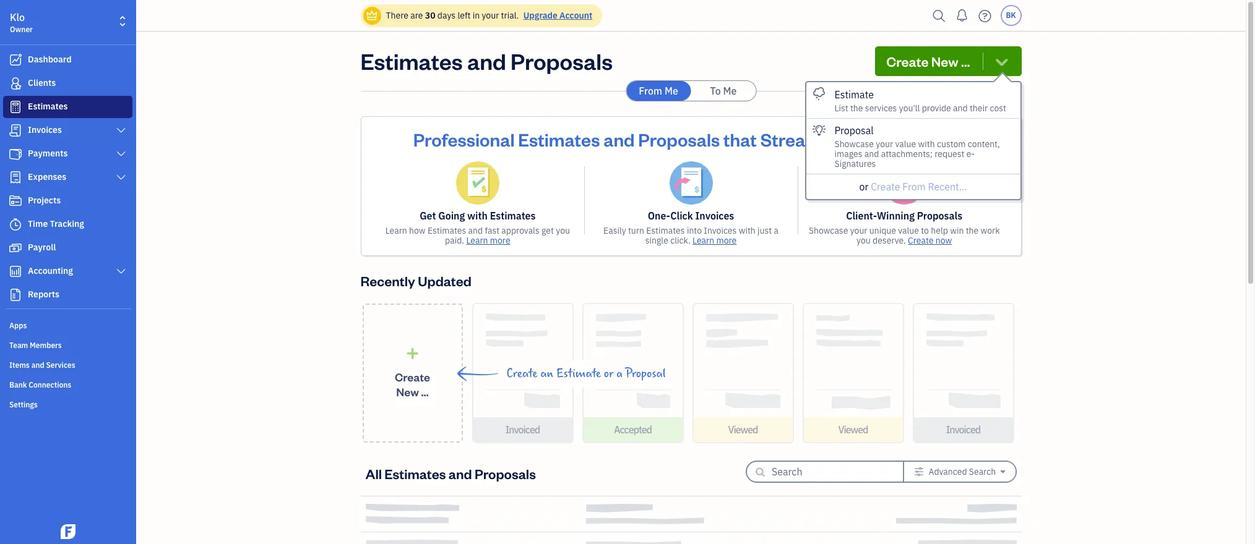 Task type: describe. For each thing, give the bounding box(es) containing it.
there
[[386, 10, 409, 21]]

all estimates and proposals
[[366, 465, 536, 483]]

one-click invoices image
[[670, 162, 713, 205]]

freshbooks image
[[58, 525, 78, 540]]

payroll
[[28, 242, 56, 253]]

learn for get going with estimates
[[466, 235, 488, 246]]

fast
[[485, 225, 500, 237]]

showcase your unique value to help win the work you deserve.
[[809, 225, 1000, 246]]

e-
[[967, 149, 975, 160]]

1 viewed from the left
[[728, 424, 758, 437]]

go to help image
[[976, 7, 995, 25]]

clients
[[28, 77, 56, 89]]

get going with estimates
[[420, 210, 536, 222]]

create now
[[908, 235, 953, 246]]

win
[[951, 225, 964, 237]]

tracking
[[50, 219, 84, 230]]

you inside showcase your unique value to help win the work you deserve.
[[857, 235, 871, 246]]

dashboard
[[28, 54, 72, 65]]

cost
[[990, 103, 1007, 114]]

learn inside learn how estimates and fast approvals get you paid.
[[386, 225, 407, 237]]

time
[[28, 219, 48, 230]]

Search text field
[[772, 463, 884, 482]]

estimates inside main element
[[28, 101, 68, 112]]

learn how estimates and fast approvals get you paid.
[[386, 225, 570, 246]]

advanced search
[[929, 467, 996, 478]]

days
[[438, 10, 456, 21]]

you'll
[[900, 103, 920, 114]]

bk
[[1006, 11, 1016, 20]]

time tracking link
[[3, 214, 133, 236]]

main element
[[0, 0, 167, 545]]

left
[[458, 10, 471, 21]]

request
[[935, 149, 965, 160]]

and inside estimate list the services you'll provide and their cost
[[954, 103, 968, 114]]

professional
[[413, 128, 515, 151]]

1 invoiced from the left
[[506, 424, 540, 437]]

expense image
[[8, 172, 23, 184]]

settings image
[[915, 468, 925, 477]]

professional estimates and proposals that streamline your invoicing
[[413, 128, 969, 151]]

and inside main element
[[31, 361, 44, 370]]

estimate image
[[8, 101, 23, 113]]

an
[[541, 367, 554, 381]]

upgrade
[[524, 10, 558, 21]]

caretdown image
[[1001, 468, 1006, 477]]

settings
[[9, 401, 38, 410]]

their
[[970, 103, 988, 114]]

expenses link
[[3, 167, 133, 189]]

more for invoices
[[717, 235, 737, 246]]

close image
[[999, 125, 1013, 139]]

services
[[866, 103, 898, 114]]

items and services
[[9, 361, 75, 370]]

invoice image
[[8, 124, 23, 137]]

into
[[687, 225, 702, 237]]

report image
[[8, 289, 23, 302]]

crown image
[[366, 9, 379, 22]]

get
[[420, 210, 436, 222]]

with inside easily turn estimates into invoices with just a single click.
[[739, 225, 756, 237]]

deserve.
[[873, 235, 906, 246]]

images
[[835, 149, 863, 160]]

content,
[[968, 139, 1001, 150]]

paid.
[[445, 235, 464, 246]]

click
[[671, 210, 693, 222]]

with inside proposal showcase your value with custom content, images and attachments; request e- signatures
[[919, 139, 935, 150]]

now
[[936, 235, 953, 246]]

1 vertical spatial create new …
[[395, 370, 430, 399]]

estimate list the services you'll provide and their cost
[[835, 89, 1007, 114]]

work
[[981, 225, 1000, 237]]

get going with estimates image
[[456, 162, 500, 205]]

0 vertical spatial create new …
[[887, 53, 971, 70]]

items
[[9, 361, 30, 370]]

more for with
[[490, 235, 511, 246]]

showcase inside proposal showcase your value with custom content, images and attachments; request e- signatures
[[835, 139, 874, 150]]

create new … button for create an estimate or a proposal
[[363, 304, 463, 443]]

team
[[9, 341, 28, 350]]

learn more for invoices
[[693, 235, 737, 246]]

estimates and proposals
[[361, 46, 613, 76]]

timer image
[[8, 219, 23, 231]]

list
[[835, 103, 849, 114]]

updated
[[418, 272, 472, 290]]

payments
[[28, 148, 68, 159]]

dashboard link
[[3, 49, 133, 71]]

create left now
[[908, 235, 934, 246]]

invoices link
[[3, 120, 133, 142]]

bank connections link
[[3, 376, 133, 394]]

0 horizontal spatial estimate
[[557, 367, 601, 381]]

value for proposal
[[896, 139, 917, 150]]

reports
[[28, 289, 59, 300]]

estimates inside learn how estimates and fast approvals get you paid.
[[428, 225, 466, 237]]

create up estimate list the services you'll provide and their cost
[[887, 53, 929, 70]]

invoices inside main element
[[28, 124, 62, 136]]

payment image
[[8, 148, 23, 160]]

trial.
[[501, 10, 519, 21]]

bank
[[9, 381, 27, 390]]

new inside create new …
[[397, 385, 419, 399]]

turn
[[628, 225, 645, 237]]

create left an
[[507, 367, 538, 381]]

one-click invoices
[[648, 210, 735, 222]]

the inside estimate list the services you'll provide and their cost
[[851, 103, 863, 114]]

chevron large down image for payments
[[116, 149, 127, 159]]

invoicing
[[896, 128, 969, 151]]

how
[[409, 225, 426, 237]]

clients link
[[3, 72, 133, 95]]

to
[[922, 225, 929, 237]]

plus image
[[406, 348, 420, 360]]

bank connections
[[9, 381, 71, 390]]

estimate inside estimate list the services you'll provide and their cost
[[835, 89, 874, 101]]

recently
[[361, 272, 415, 290]]

custom
[[937, 139, 966, 150]]

advanced search button
[[905, 463, 1016, 482]]

0 vertical spatial new
[[932, 53, 959, 70]]

0 horizontal spatial or
[[604, 367, 614, 381]]



Task type: locate. For each thing, give the bounding box(es) containing it.
1 horizontal spatial a
[[774, 225, 779, 237]]

estimate up list on the top of page
[[835, 89, 874, 101]]

your
[[482, 10, 499, 21], [876, 139, 894, 150], [851, 225, 868, 237]]

accepted
[[614, 424, 652, 437]]

learn for one-click invoices
[[693, 235, 715, 246]]

your up signatures
[[876, 139, 894, 150]]

proposals
[[511, 46, 613, 76], [639, 128, 720, 151], [917, 210, 963, 222], [475, 465, 536, 483]]

you down client- at the right top of page
[[857, 235, 871, 246]]

client-winning proposals image
[[883, 162, 926, 205]]

more right into
[[717, 235, 737, 246]]

1 horizontal spatial your
[[851, 225, 868, 237]]

proposal up images
[[835, 124, 874, 137]]

you right the get
[[556, 225, 570, 237]]

chevron large down image for invoices
[[116, 126, 127, 136]]

or down signatures
[[860, 181, 869, 193]]

1 vertical spatial invoices
[[696, 210, 735, 222]]

1 vertical spatial the
[[966, 225, 979, 237]]

create down plus icon
[[395, 370, 430, 384]]

invoiced
[[506, 424, 540, 437], [947, 424, 981, 437]]

1 horizontal spatial new
[[932, 53, 959, 70]]

1 vertical spatial a
[[617, 367, 623, 381]]

2 chevron large down image from the top
[[116, 149, 127, 159]]

search
[[970, 467, 996, 478]]

estimates inside easily turn estimates into invoices with just a single click.
[[647, 225, 685, 237]]

chevrondown image
[[994, 53, 1011, 70]]

expenses
[[28, 172, 66, 183]]

3 chevron large down image from the top
[[116, 267, 127, 277]]

me for from me
[[665, 85, 679, 97]]

1 me from the left
[[665, 85, 679, 97]]

1 horizontal spatial create new … button
[[876, 46, 1022, 76]]

or right an
[[604, 367, 614, 381]]

learn more right click. on the right of the page
[[693, 235, 737, 246]]

1 horizontal spatial me
[[724, 85, 737, 97]]

me right from
[[665, 85, 679, 97]]

1 vertical spatial …
[[421, 385, 429, 399]]

1 horizontal spatial invoiced
[[947, 424, 981, 437]]

proposal inside proposal showcase your value with custom content, images and attachments; request e- signatures
[[835, 124, 874, 137]]

you inside learn how estimates and fast approvals get you paid.
[[556, 225, 570, 237]]

signatures
[[835, 159, 876, 170]]

0 vertical spatial your
[[482, 10, 499, 21]]

1 horizontal spatial you
[[857, 235, 871, 246]]

team members
[[9, 341, 62, 350]]

0 horizontal spatial a
[[617, 367, 623, 381]]

1 horizontal spatial create new …
[[887, 53, 971, 70]]

1 horizontal spatial the
[[966, 225, 979, 237]]

to
[[711, 85, 721, 97]]

create
[[887, 53, 929, 70], [908, 235, 934, 246], [507, 367, 538, 381], [395, 370, 430, 384]]

services
[[46, 361, 75, 370]]

0 horizontal spatial me
[[665, 85, 679, 97]]

approvals
[[502, 225, 540, 237]]

1 horizontal spatial learn
[[466, 235, 488, 246]]

…
[[962, 53, 971, 70], [421, 385, 429, 399]]

projects
[[28, 195, 61, 206]]

team members link
[[3, 336, 133, 355]]

new down search image
[[932, 53, 959, 70]]

1 horizontal spatial learn more
[[693, 235, 737, 246]]

2 vertical spatial with
[[739, 225, 756, 237]]

0 vertical spatial the
[[851, 103, 863, 114]]

1 horizontal spatial proposal
[[835, 124, 874, 137]]

bk button
[[1001, 5, 1022, 26]]

… inside create new …
[[421, 385, 429, 399]]

money image
[[8, 242, 23, 254]]

with
[[919, 139, 935, 150], [468, 210, 488, 222], [739, 225, 756, 237]]

0 horizontal spatial …
[[421, 385, 429, 399]]

1 vertical spatial your
[[876, 139, 894, 150]]

0 horizontal spatial the
[[851, 103, 863, 114]]

client-winning proposals
[[847, 210, 963, 222]]

payments link
[[3, 143, 133, 165]]

with left just
[[739, 225, 756, 237]]

from me
[[639, 85, 679, 97]]

1 horizontal spatial viewed
[[839, 424, 868, 437]]

me
[[665, 85, 679, 97], [724, 85, 737, 97]]

all
[[366, 465, 382, 483]]

client-
[[847, 210, 877, 222]]

learn right click. on the right of the page
[[693, 235, 715, 246]]

invoices up into
[[696, 210, 735, 222]]

new down plus icon
[[397, 385, 419, 399]]

2 more from the left
[[717, 235, 737, 246]]

2 me from the left
[[724, 85, 737, 97]]

recently updated
[[361, 272, 472, 290]]

notifications image
[[953, 3, 972, 28]]

the right list on the top of page
[[851, 103, 863, 114]]

0 horizontal spatial your
[[482, 10, 499, 21]]

learn left how
[[386, 225, 407, 237]]

learn
[[386, 225, 407, 237], [466, 235, 488, 246], [693, 235, 715, 246]]

0 horizontal spatial more
[[490, 235, 511, 246]]

create new … button for estimates and proposals
[[876, 46, 1022, 76]]

1 horizontal spatial estimate
[[835, 89, 874, 101]]

2 horizontal spatial learn
[[693, 235, 715, 246]]

accounting link
[[3, 261, 133, 283]]

with up learn how estimates and fast approvals get you paid.
[[468, 210, 488, 222]]

items and services link
[[3, 356, 133, 375]]

your inside proposal showcase your value with custom content, images and attachments; request e- signatures
[[876, 139, 894, 150]]

1 vertical spatial value
[[899, 225, 920, 237]]

1 vertical spatial estimate
[[557, 367, 601, 381]]

easily
[[604, 225, 626, 237]]

value for showcase
[[899, 225, 920, 237]]

value down the client-winning proposals
[[899, 225, 920, 237]]

the inside showcase your unique value to help win the work you deserve.
[[966, 225, 979, 237]]

settings link
[[3, 396, 133, 414]]

dashboard image
[[8, 54, 23, 66]]

chevron large down image inside accounting link
[[116, 267, 127, 277]]

going
[[439, 210, 465, 222]]

1 horizontal spatial more
[[717, 235, 737, 246]]

provide
[[922, 103, 952, 114]]

chart image
[[8, 266, 23, 278]]

chevron large down image
[[116, 126, 127, 136], [116, 149, 127, 159], [116, 267, 127, 277]]

2 horizontal spatial with
[[919, 139, 935, 150]]

apps link
[[3, 316, 133, 335]]

1 horizontal spatial …
[[962, 53, 971, 70]]

klo
[[10, 11, 25, 24]]

0 horizontal spatial viewed
[[728, 424, 758, 437]]

accounting
[[28, 266, 73, 277]]

0 vertical spatial with
[[919, 139, 935, 150]]

0 horizontal spatial invoiced
[[506, 424, 540, 437]]

0 vertical spatial …
[[962, 53, 971, 70]]

get
[[542, 225, 554, 237]]

create new … up estimate list the services you'll provide and their cost
[[887, 53, 971, 70]]

streamline
[[761, 128, 851, 151]]

0 horizontal spatial create new …
[[395, 370, 430, 399]]

1 learn more from the left
[[466, 235, 511, 246]]

chevron large down image inside the payments link
[[116, 149, 127, 159]]

create new … down plus icon
[[395, 370, 430, 399]]

to me
[[711, 85, 737, 97]]

2 vertical spatial invoices
[[704, 225, 737, 237]]

proposal showcase your value with custom content, images and attachments; request e- signatures
[[835, 124, 1001, 170]]

owner
[[10, 25, 33, 34]]

viewed
[[728, 424, 758, 437], [839, 424, 868, 437]]

1 more from the left
[[490, 235, 511, 246]]

proposal
[[835, 124, 874, 137], [626, 367, 666, 381]]

connections
[[29, 381, 71, 390]]

client image
[[8, 77, 23, 90]]

attachments;
[[882, 149, 933, 160]]

help
[[931, 225, 949, 237]]

0 horizontal spatial create new … button
[[363, 304, 463, 443]]

members
[[30, 341, 62, 350]]

in
[[473, 10, 480, 21]]

reports link
[[3, 284, 133, 307]]

0 vertical spatial create new … button
[[876, 46, 1022, 76]]

advanced
[[929, 467, 968, 478]]

from me link
[[627, 81, 691, 101]]

0 horizontal spatial learn
[[386, 225, 407, 237]]

chevron large down image
[[116, 173, 127, 183]]

your inside showcase your unique value to help win the work you deserve.
[[851, 225, 868, 237]]

learn more for with
[[466, 235, 511, 246]]

a right just
[[774, 225, 779, 237]]

single
[[646, 235, 669, 246]]

proposal up accepted
[[626, 367, 666, 381]]

learn more down get going with estimates
[[466, 235, 511, 246]]

click.
[[671, 235, 691, 246]]

just
[[758, 225, 772, 237]]

showcase
[[835, 139, 874, 150], [809, 225, 849, 237]]

estimates link
[[3, 96, 133, 118]]

time tracking
[[28, 219, 84, 230]]

1 vertical spatial or
[[604, 367, 614, 381]]

2 viewed from the left
[[839, 424, 868, 437]]

showcase down client- at the right top of page
[[809, 225, 849, 237]]

1 vertical spatial chevron large down image
[[116, 149, 127, 159]]

0 vertical spatial a
[[774, 225, 779, 237]]

1 chevron large down image from the top
[[116, 126, 127, 136]]

me right to
[[724, 85, 737, 97]]

0 horizontal spatial new
[[397, 385, 419, 399]]

invoices inside easily turn estimates into invoices with just a single click.
[[704, 225, 737, 237]]

a inside easily turn estimates into invoices with just a single click.
[[774, 225, 779, 237]]

1 vertical spatial showcase
[[809, 225, 849, 237]]

0 vertical spatial value
[[896, 139, 917, 150]]

estimate
[[835, 89, 874, 101], [557, 367, 601, 381]]

0 vertical spatial estimate
[[835, 89, 874, 101]]

the right win
[[966, 225, 979, 237]]

showcase up signatures
[[835, 139, 874, 150]]

from
[[639, 85, 663, 97]]

your right in
[[482, 10, 499, 21]]

0 horizontal spatial proposal
[[626, 367, 666, 381]]

0 vertical spatial invoices
[[28, 124, 62, 136]]

create new … button
[[876, 46, 1022, 76], [363, 304, 463, 443]]

2 vertical spatial chevron large down image
[[116, 267, 127, 277]]

0 horizontal spatial learn more
[[466, 235, 511, 246]]

showcase inside showcase your unique value to help win the work you deserve.
[[809, 225, 849, 237]]

chevron large down image for accounting
[[116, 267, 127, 277]]

2 learn more from the left
[[693, 235, 737, 246]]

30
[[425, 10, 436, 21]]

me for to me
[[724, 85, 737, 97]]

1 horizontal spatial with
[[739, 225, 756, 237]]

invoices up payments
[[28, 124, 62, 136]]

and inside proposal showcase your value with custom content, images and attachments; request e- signatures
[[865, 149, 880, 160]]

upgrade account link
[[521, 10, 593, 21]]

1 horizontal spatial or
[[860, 181, 869, 193]]

your down client- at the right top of page
[[851, 225, 868, 237]]

1 vertical spatial with
[[468, 210, 488, 222]]

2 invoiced from the left
[[947, 424, 981, 437]]

value inside showcase your unique value to help win the work you deserve.
[[899, 225, 920, 237]]

0 vertical spatial showcase
[[835, 139, 874, 150]]

account
[[560, 10, 593, 21]]

easily turn estimates into invoices with just a single click.
[[604, 225, 779, 246]]

invoices right into
[[704, 225, 737, 237]]

the
[[851, 103, 863, 114], [966, 225, 979, 237]]

learn right paid.
[[466, 235, 488, 246]]

apps
[[9, 321, 27, 331]]

2 horizontal spatial your
[[876, 139, 894, 150]]

0 vertical spatial or
[[860, 181, 869, 193]]

value right your at the right of page
[[896, 139, 917, 150]]

project image
[[8, 195, 23, 207]]

that
[[724, 128, 757, 151]]

1 vertical spatial new
[[397, 385, 419, 399]]

chevron large down image inside 'invoices' link
[[116, 126, 127, 136]]

one-
[[648, 210, 671, 222]]

you
[[556, 225, 570, 237], [857, 235, 871, 246]]

1 vertical spatial create new … button
[[363, 304, 463, 443]]

more down get going with estimates
[[490, 235, 511, 246]]

search image
[[930, 7, 950, 25]]

estimate right an
[[557, 367, 601, 381]]

with left custom
[[919, 139, 935, 150]]

2 vertical spatial your
[[851, 225, 868, 237]]

0 vertical spatial proposal
[[835, 124, 874, 137]]

create new …
[[887, 53, 971, 70], [395, 370, 430, 399]]

0 horizontal spatial you
[[556, 225, 570, 237]]

a up accepted
[[617, 367, 623, 381]]

0 horizontal spatial with
[[468, 210, 488, 222]]

value inside proposal showcase your value with custom content, images and attachments; request e- signatures
[[896, 139, 917, 150]]

and inside learn how estimates and fast approvals get you paid.
[[468, 225, 483, 237]]

0 vertical spatial chevron large down image
[[116, 126, 127, 136]]

your
[[854, 128, 892, 151]]

1 vertical spatial proposal
[[626, 367, 666, 381]]



Task type: vqa. For each thing, say whether or not it's contained in the screenshot.
2nd the / from right
no



